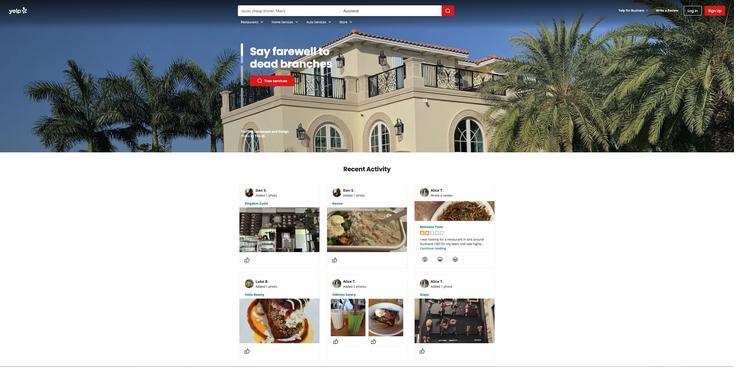 Task type: describe. For each thing, give the bounding box(es) containing it.
photos
[[356, 284, 366, 289]]

in
[[695, 8, 698, 13]]

dan for revive
[[343, 188, 350, 193]]

write a review link
[[654, 6, 680, 14]]

like feed item image for revive
[[332, 257, 337, 263]]

dan s. link for revive
[[343, 188, 354, 193]]

sign
[[708, 8, 716, 13]]

giapo link
[[420, 292, 489, 297]]

log in link
[[684, 6, 702, 16]]

sign up
[[708, 8, 722, 13]]

2 horizontal spatial like feed item image
[[420, 348, 425, 354]]

log in
[[688, 8, 698, 13]]

none field near
[[343, 8, 438, 13]]

added for giapo
[[431, 284, 440, 289]]

odettes
[[333, 293, 345, 297]]

1 for revive
[[354, 193, 355, 197]]

farewell
[[273, 44, 316, 59]]

recent
[[343, 165, 365, 174]]

giapo
[[420, 293, 429, 297]]

kingdom sushi
[[245, 201, 268, 206]]

auto
[[307, 20, 314, 24]]

alice t. added 2 photos
[[343, 279, 366, 289]]

tree services
[[264, 78, 287, 83]]

added for odettes eatery
[[343, 284, 353, 289]]

2 horizontal spatial like feed item image
[[371, 339, 376, 344]]

Near text field
[[343, 8, 438, 13]]

none search field containing sign up
[[0, 0, 734, 29]]

services for home services
[[281, 20, 293, 24]]

added for hello beasty
[[256, 284, 265, 289]]

revive link
[[333, 201, 402, 206]]

continue reading button
[[420, 246, 446, 250]]

24 useful v2 image
[[422, 257, 428, 262]]

home
[[272, 20, 281, 24]]

turftim landscape and design link
[[241, 129, 289, 134]]

24 funny v2 image
[[438, 257, 443, 262]]

photo of luke b. image
[[245, 279, 254, 288]]

photo for revive
[[356, 193, 365, 197]]

hello
[[245, 293, 253, 297]]

a inside alice t. wrote a review
[[441, 193, 442, 197]]

alice t. wrote a review
[[431, 188, 453, 197]]

more link
[[336, 16, 357, 29]]

alice t. link for alice t. added 2 photos
[[343, 279, 356, 284]]

odettes eatery link
[[333, 292, 402, 297]]

yelp for business button
[[617, 6, 651, 14]]

photo of alice t. image for alice t. added 2 photos
[[333, 279, 341, 288]]

tree
[[264, 78, 272, 83]]

by
[[251, 134, 254, 138]]

24 chevron down v2 image for restaurants
[[259, 19, 265, 25]]

luke b. link
[[256, 279, 269, 284]]

24 chevron down v2 image for more
[[348, 19, 354, 25]]

alice t. link for alice t. wrote a review
[[431, 188, 443, 193]]

poon
[[435, 225, 443, 229]]

say
[[250, 44, 270, 59]]

sushi
[[260, 201, 268, 206]]

1 for hello beasty
[[266, 284, 268, 289]]

s. for kingdom sushi
[[264, 188, 267, 193]]

explore recent activity section section
[[236, 153, 499, 367]]

more
[[340, 20, 347, 24]]

review
[[443, 193, 453, 197]]

write a review
[[656, 8, 679, 12]]

dead
[[250, 56, 278, 71]]

added for revive
[[343, 193, 353, 197]]

business
[[631, 8, 645, 12]]

yelp
[[619, 8, 625, 12]]

added for kingdom sushi
[[256, 193, 265, 197]]

explore banner section banner
[[0, 0, 734, 152]]

luke b. added 1 photo
[[256, 279, 277, 289]]

monsoon poon
[[420, 225, 443, 229]]

home services link
[[268, 16, 303, 29]]

home services
[[272, 20, 293, 24]]

dan s. link for kingdom sushi
[[256, 188, 267, 193]]

reading
[[435, 246, 446, 250]]

none search field inside search field
[[238, 5, 455, 16]]

0 horizontal spatial like feed item image
[[244, 348, 250, 354]]

continue
[[420, 246, 434, 250]]

hello beasty link
[[245, 292, 314, 297]]

yelp for business
[[619, 8, 645, 12]]

luke
[[256, 279, 264, 284]]

monsoon
[[420, 225, 435, 229]]

review
[[668, 8, 679, 12]]



Task type: locate. For each thing, give the bounding box(es) containing it.
turftim
[[241, 129, 253, 134]]

dan s. link down recent
[[343, 188, 354, 193]]

none field find
[[242, 8, 336, 13]]

t. up 2
[[353, 279, 356, 284]]

dan
[[256, 188, 263, 193], [343, 188, 350, 193]]

16 chevron down v2 image
[[645, 9, 649, 12]]

eatery
[[346, 293, 356, 297]]

dan s. link
[[256, 188, 267, 193], [343, 188, 354, 193]]

photo down b.
[[269, 284, 277, 289]]

business categories element
[[237, 16, 725, 29]]

added inside alice t. added 1 photo
[[431, 284, 440, 289]]

photo of alice t. image for alice t. added 1 photo
[[420, 279, 429, 288]]

and
[[272, 129, 278, 134]]

s. up revive link
[[351, 188, 354, 193]]

dan s. added 1 photo
[[256, 188, 277, 197], [343, 188, 365, 197]]

alice t. link for alice t. added 1 photo
[[431, 279, 443, 284]]

beasty
[[254, 293, 264, 297]]

1 horizontal spatial dan s. added 1 photo
[[343, 188, 365, 197]]

1 photo of dan s. image from the left
[[245, 188, 254, 197]]

2
[[354, 284, 355, 289]]

alice t. added 1 photo
[[431, 279, 452, 289]]

added up giapo "link"
[[431, 284, 440, 289]]

alice inside alice t. added 1 photo
[[431, 279, 439, 284]]

alice for alice t. added 1 photo
[[431, 279, 439, 284]]

0 horizontal spatial a
[[441, 193, 442, 197]]

dan s. added 1 photo for revive
[[343, 188, 365, 197]]

hello beasty
[[245, 293, 264, 297]]

1 none field from the left
[[242, 8, 336, 13]]

alice inside the alice t. added 2 photos
[[343, 279, 352, 284]]

a inside search field
[[665, 8, 667, 12]]

continue reading
[[420, 246, 446, 250]]

1 horizontal spatial services
[[314, 20, 326, 24]]

photo
[[269, 193, 277, 197], [356, 193, 365, 197], [269, 284, 277, 289], [444, 284, 452, 289]]

alice t. link up 2
[[343, 279, 356, 284]]

24 chevron down v2 image right restaurants
[[259, 19, 265, 25]]

log
[[688, 8, 694, 13]]

24 chevron down v2 image for auto services
[[327, 19, 333, 25]]

1 horizontal spatial 24 chevron down v2 image
[[348, 19, 354, 25]]

t. up giapo "link"
[[440, 279, 443, 284]]

photo of dan s. image up kingdom
[[245, 188, 254, 197]]

24 chevron down v2 image right more
[[348, 19, 354, 25]]

photo for giapo
[[444, 284, 452, 289]]

s. up sushi
[[264, 188, 267, 193]]

branches
[[280, 56, 332, 71]]

2 none field from the left
[[343, 8, 438, 13]]

tim m. link
[[255, 134, 265, 138]]

photo of alice t. image up odettes
[[333, 279, 341, 288]]

0 horizontal spatial photo of dan s. image
[[245, 188, 254, 197]]

2 open photo lightbox image from the left
[[369, 299, 403, 336]]

wrote
[[431, 193, 440, 197]]

like feed item image
[[244, 257, 250, 263], [332, 257, 337, 263], [371, 339, 376, 344]]

1 24 chevron down v2 image from the left
[[327, 19, 333, 25]]

say farewell to dead branches
[[250, 44, 332, 71]]

None search field
[[238, 5, 455, 16]]

1 horizontal spatial like feed item image
[[332, 257, 337, 263]]

alice inside alice t. wrote a review
[[431, 188, 439, 193]]

services right home
[[281, 20, 293, 24]]

0 horizontal spatial none field
[[242, 8, 336, 13]]

2 24 chevron down v2 image from the left
[[294, 19, 300, 25]]

kingdom
[[245, 201, 259, 206]]

photo up revive link
[[356, 193, 365, 197]]

1 inside alice t. added 1 photo
[[441, 284, 443, 289]]

photo of dan s. image
[[245, 188, 254, 197], [333, 188, 341, 197]]

photo of alice t. image
[[420, 188, 429, 197], [333, 279, 341, 288], [420, 279, 429, 288]]

dan s. link up sushi
[[256, 188, 267, 193]]

t.
[[440, 188, 443, 193], [353, 279, 356, 284], [440, 279, 443, 284]]

1 horizontal spatial a
[[665, 8, 667, 12]]

alice t. link up giapo "link"
[[431, 279, 443, 284]]

24 cool v2 image
[[453, 257, 458, 262]]

kingdom sushi link
[[245, 201, 314, 206]]

photo up kingdom sushi link
[[269, 193, 277, 197]]

a right wrote
[[441, 193, 442, 197]]

1 up sushi
[[266, 193, 268, 197]]

0 horizontal spatial open photo lightbox image
[[331, 299, 366, 336]]

photo for kingdom sushi
[[269, 193, 277, 197]]

0 vertical spatial a
[[665, 8, 667, 12]]

24 chevron down v2 image for home services
[[294, 19, 300, 25]]

photo up giapo "link"
[[444, 284, 452, 289]]

photo
[[241, 134, 250, 138]]

alice for alice t. added 2 photos
[[343, 279, 352, 284]]

added inside the luke b. added 1 photo
[[256, 284, 265, 289]]

odettes eatery
[[333, 293, 356, 297]]

1 horizontal spatial open photo lightbox image
[[369, 299, 403, 336]]

auto services
[[307, 20, 326, 24]]

photo of alice t. image left wrote
[[420, 188, 429, 197]]

dan s. added 1 photo up revive link
[[343, 188, 365, 197]]

like feed item image for kingdom sushi
[[244, 257, 250, 263]]

0 horizontal spatial dan s. link
[[256, 188, 267, 193]]

m.
[[262, 134, 265, 138]]

1 up giapo "link"
[[441, 284, 443, 289]]

alice
[[431, 188, 439, 193], [343, 279, 352, 284], [431, 279, 439, 284]]

2 24 chevron down v2 image from the left
[[348, 19, 354, 25]]

24 chevron down v2 image
[[259, 19, 265, 25], [294, 19, 300, 25]]

alice t. link up wrote
[[431, 188, 443, 193]]

1 down b.
[[266, 284, 268, 289]]

sign up link
[[705, 6, 725, 16]]

design
[[278, 129, 289, 134]]

1 horizontal spatial dan s. link
[[343, 188, 354, 193]]

turftim landscape and design photo by tim m.
[[241, 129, 289, 138]]

1 horizontal spatial s.
[[351, 188, 354, 193]]

t. for alice t. added 1 photo
[[440, 279, 443, 284]]

revive
[[333, 201, 343, 206]]

t. for alice t. wrote a review
[[440, 188, 443, 193]]

1 horizontal spatial like feed item image
[[333, 339, 339, 344]]

photo for hello beasty
[[269, 284, 277, 289]]

added up revive link
[[343, 193, 353, 197]]

search image
[[445, 8, 451, 14]]

t. for alice t. added 2 photos
[[353, 279, 356, 284]]

photo inside alice t. added 1 photo
[[444, 284, 452, 289]]

1 s. from the left
[[264, 188, 267, 193]]

services for auto services
[[314, 20, 326, 24]]

1 up revive link
[[354, 193, 355, 197]]

24 chevron down v2 image inside more link
[[348, 19, 354, 25]]

landscape
[[254, 129, 271, 134]]

0 horizontal spatial s.
[[264, 188, 267, 193]]

0 horizontal spatial 24 chevron down v2 image
[[327, 19, 333, 25]]

0 horizontal spatial dan
[[256, 188, 263, 193]]

1 horizontal spatial 24 chevron down v2 image
[[294, 19, 300, 25]]

1 dan s. link from the left
[[256, 188, 267, 193]]

photo inside the luke b. added 1 photo
[[269, 284, 277, 289]]

t. inside alice t. added 1 photo
[[440, 279, 443, 284]]

0 horizontal spatial dan s. added 1 photo
[[256, 188, 277, 197]]

services right auto
[[314, 20, 326, 24]]

Find text field
[[242, 8, 336, 13]]

added
[[256, 193, 265, 197], [343, 193, 353, 197], [256, 284, 265, 289], [343, 284, 353, 289], [431, 284, 440, 289]]

24 chevron down v2 image right auto services
[[327, 19, 333, 25]]

24 chevron down v2 image inside auto services link
[[327, 19, 333, 25]]

like feed item image
[[333, 339, 339, 344], [244, 348, 250, 354], [420, 348, 425, 354]]

2 photo of dan s. image from the left
[[333, 188, 341, 197]]

photo of alice t. image for alice t. wrote a review
[[420, 188, 429, 197]]

24 search v2 image
[[257, 78, 263, 84]]

services
[[273, 78, 287, 83]]

tree services link
[[250, 76, 294, 86]]

photo of dan s. image up revive
[[333, 188, 341, 197]]

dan s. added 1 photo for kingdom sushi
[[256, 188, 277, 197]]

open photo lightbox image
[[331, 299, 366, 336], [369, 299, 403, 336]]

t. up review at the right bottom of the page
[[440, 188, 443, 193]]

1 dan s. added 1 photo from the left
[[256, 188, 277, 197]]

2 star rating image
[[420, 231, 444, 235]]

b.
[[265, 279, 269, 284]]

alice t. link
[[431, 188, 443, 193], [343, 279, 356, 284], [431, 279, 443, 284]]

1 services from the left
[[281, 20, 293, 24]]

1 for giapo
[[441, 284, 443, 289]]

services
[[281, 20, 293, 24], [314, 20, 326, 24]]

up
[[717, 8, 722, 13]]

write
[[656, 8, 664, 12]]

dan for kingdom sushi
[[256, 188, 263, 193]]

1 inside the luke b. added 1 photo
[[266, 284, 268, 289]]

added inside the alice t. added 2 photos
[[343, 284, 353, 289]]

1 vertical spatial a
[[441, 193, 442, 197]]

restaurants link
[[237, 16, 268, 29]]

s. for revive
[[351, 188, 354, 193]]

1 24 chevron down v2 image from the left
[[259, 19, 265, 25]]

24 chevron down v2 image inside restaurants link
[[259, 19, 265, 25]]

1 horizontal spatial none field
[[343, 8, 438, 13]]

s.
[[264, 188, 267, 193], [351, 188, 354, 193]]

0 horizontal spatial like feed item image
[[244, 257, 250, 263]]

photo of dan s. image for revive
[[333, 188, 341, 197]]

2 dan s. added 1 photo from the left
[[343, 188, 365, 197]]

t. inside the alice t. added 2 photos
[[353, 279, 356, 284]]

activity
[[366, 165, 391, 174]]

24 chevron down v2 image
[[327, 19, 333, 25], [348, 19, 354, 25]]

added up sushi
[[256, 193, 265, 197]]

1 horizontal spatial photo of dan s. image
[[333, 188, 341, 197]]

recent activity
[[343, 165, 391, 174]]

select slide image
[[241, 37, 243, 57]]

None search field
[[0, 0, 734, 29]]

2 services from the left
[[314, 20, 326, 24]]

2 dan from the left
[[343, 188, 350, 193]]

1
[[266, 193, 268, 197], [354, 193, 355, 197], [266, 284, 268, 289], [441, 284, 443, 289]]

alice for alice t. wrote a review
[[431, 188, 439, 193]]

1 open photo lightbox image from the left
[[331, 299, 366, 336]]

for
[[626, 8, 630, 12]]

None field
[[242, 8, 336, 13], [343, 8, 438, 13]]

t. inside alice t. wrote a review
[[440, 188, 443, 193]]

added left 2
[[343, 284, 353, 289]]

auto services link
[[303, 16, 336, 29]]

1 for kingdom sushi
[[266, 193, 268, 197]]

2 s. from the left
[[351, 188, 354, 193]]

photo of alice t. image up the giapo
[[420, 279, 429, 288]]

photo of dan s. image for kingdom sushi
[[245, 188, 254, 197]]

tim
[[255, 134, 261, 138]]

1 horizontal spatial dan
[[343, 188, 350, 193]]

0 horizontal spatial 24 chevron down v2 image
[[259, 19, 265, 25]]

dan s. added 1 photo up sushi
[[256, 188, 277, 197]]

1 dan from the left
[[256, 188, 263, 193]]

24 chevron down v2 image inside home services link
[[294, 19, 300, 25]]

restaurants
[[241, 20, 258, 24]]

added down luke at the bottom left
[[256, 284, 265, 289]]

a
[[665, 8, 667, 12], [441, 193, 442, 197]]

a right write
[[665, 8, 667, 12]]

24 chevron down v2 image left auto
[[294, 19, 300, 25]]

to
[[319, 44, 330, 59]]

monsoon poon link
[[420, 225, 489, 229]]

2 dan s. link from the left
[[343, 188, 354, 193]]

0 horizontal spatial services
[[281, 20, 293, 24]]



Task type: vqa. For each thing, say whether or not it's contained in the screenshot.


